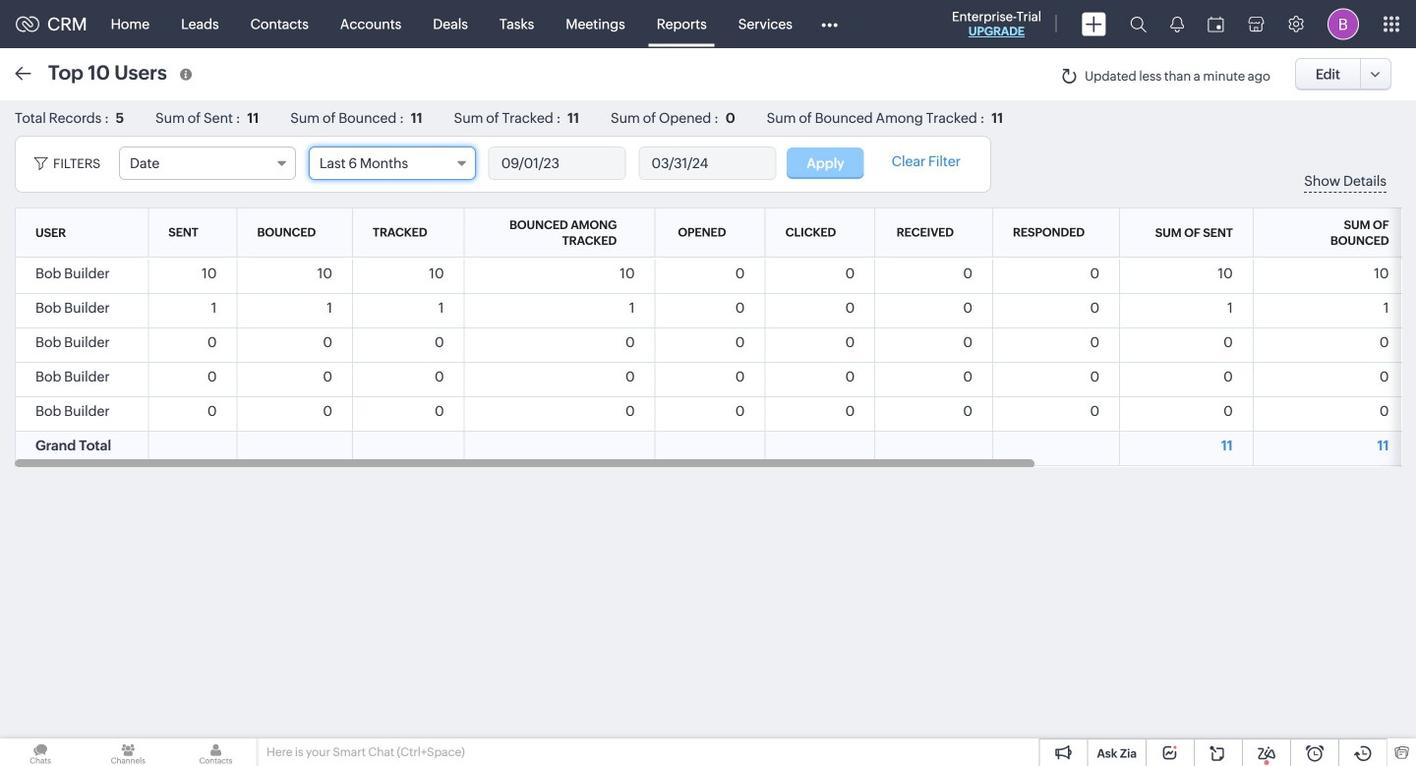Task type: vqa. For each thing, say whether or not it's contained in the screenshot.
1st Mm/Dd/Yy text field from the right
yes



Task type: describe. For each thing, give the bounding box(es) containing it.
Other Modules field
[[808, 8, 851, 40]]

signals element
[[1159, 0, 1196, 48]]

chats image
[[0, 739, 81, 766]]

logo image
[[16, 16, 39, 32]]

contacts image
[[175, 739, 256, 766]]

calendar image
[[1208, 16, 1224, 32]]

MM/DD/YY text field
[[640, 148, 776, 179]]

search image
[[1130, 16, 1147, 32]]

search element
[[1118, 0, 1159, 48]]

channels image
[[88, 739, 169, 766]]

create menu element
[[1070, 0, 1118, 48]]

MM/DD/YY text field
[[489, 148, 625, 179]]



Task type: locate. For each thing, give the bounding box(es) containing it.
None field
[[119, 147, 296, 180], [309, 147, 476, 180], [119, 147, 296, 180], [309, 147, 476, 180]]

signals image
[[1170, 16, 1184, 32]]

profile element
[[1316, 0, 1371, 48]]

profile image
[[1328, 8, 1359, 40]]

create menu image
[[1082, 12, 1106, 36]]



